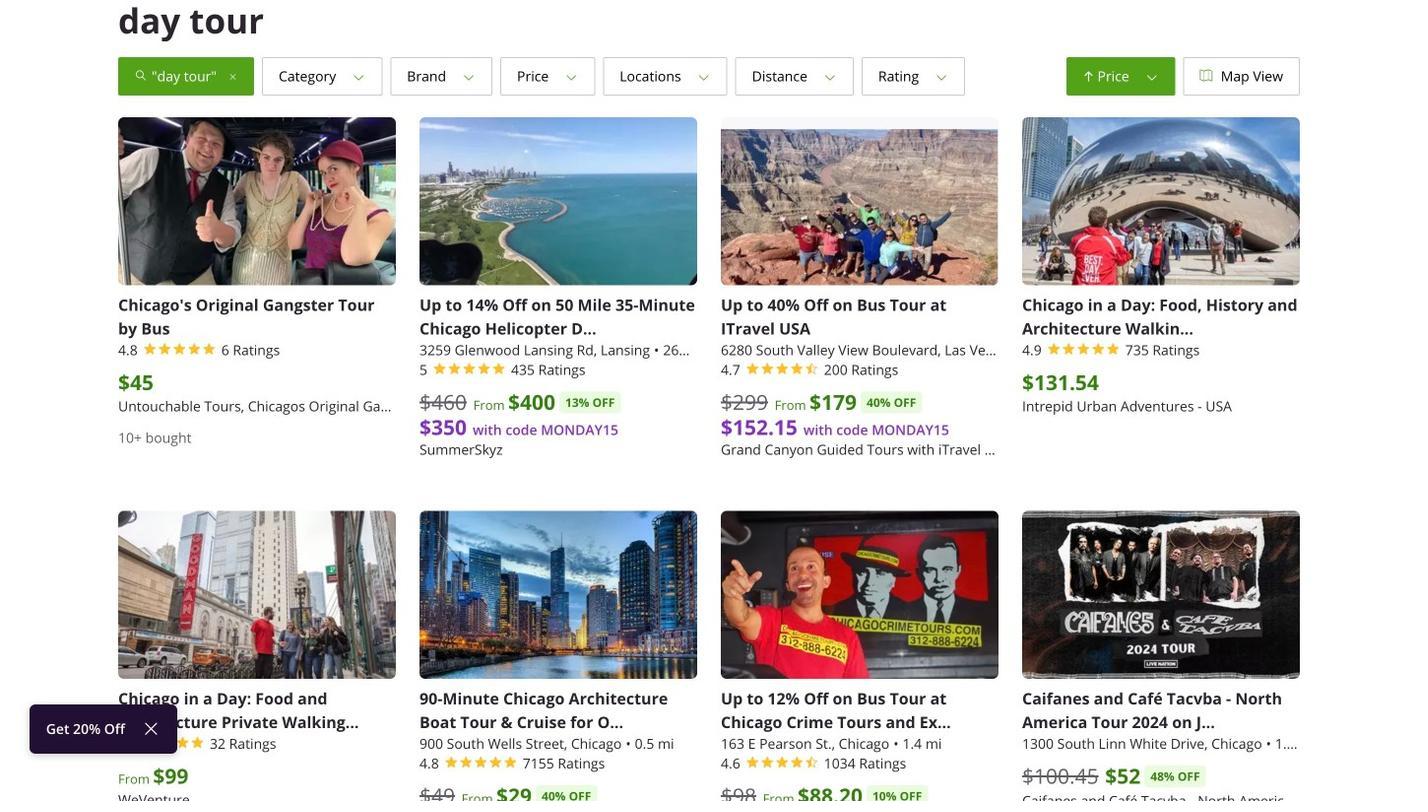 Task type: describe. For each thing, give the bounding box(es) containing it.
distance image
[[808, 67, 838, 85]]

brand image
[[446, 67, 476, 85]]

magnifying glass image
[[135, 69, 152, 85]]

rating image
[[919, 67, 949, 85]]

locations image
[[682, 67, 711, 85]]



Task type: vqa. For each thing, say whether or not it's contained in the screenshot.
the 'Distance' 'image'
yes



Task type: locate. For each thing, give the bounding box(es) containing it.
x image
[[217, 67, 237, 85]]

price image
[[549, 67, 579, 85]]

category image
[[336, 67, 366, 85]]

map view image
[[1201, 69, 1214, 81]]

↑ price image
[[1130, 67, 1160, 85]]



